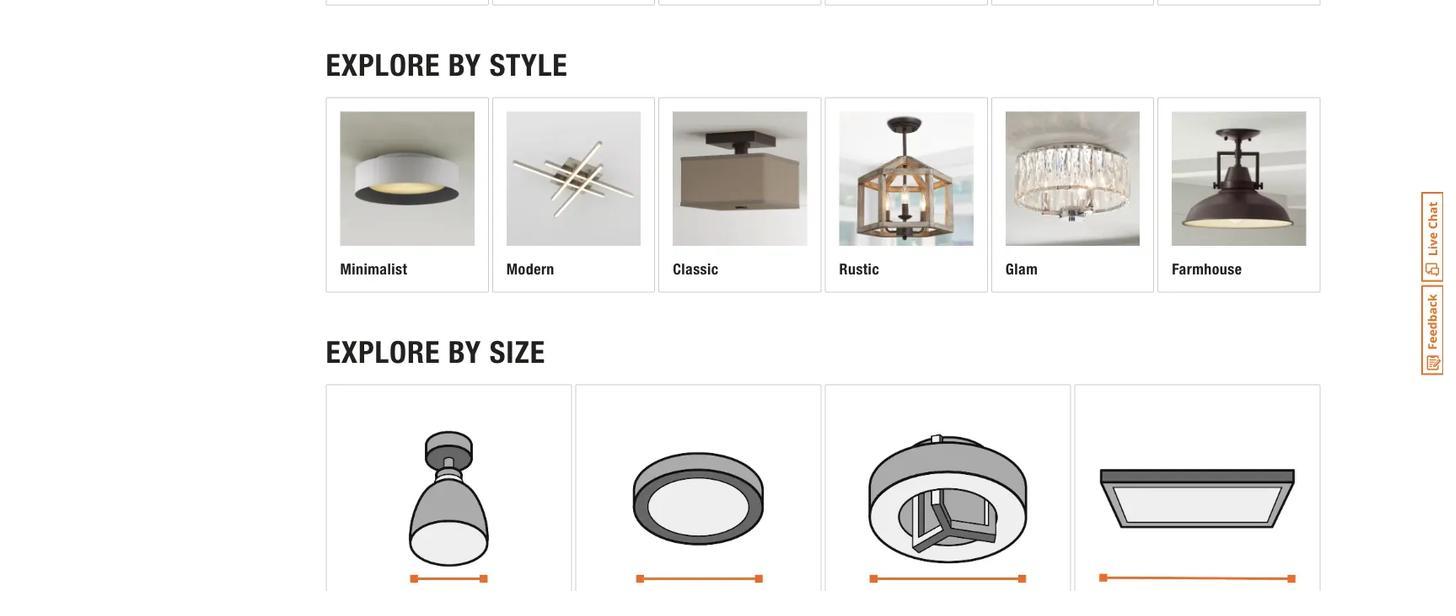 Task type: locate. For each thing, give the bounding box(es) containing it.
by left style
[[448, 47, 482, 83]]

minimalist link
[[327, 98, 488, 292]]

0 vertical spatial explore
[[326, 47, 440, 83]]

feedback link image
[[1422, 285, 1444, 376]]

by for style
[[448, 47, 482, 83]]

by left size at the left of the page
[[448, 334, 482, 371]]

image for rustic image
[[839, 112, 974, 246]]

glam
[[1006, 260, 1038, 278]]

by
[[448, 47, 482, 83], [448, 334, 482, 371]]

image for modern image
[[507, 112, 641, 246]]

1 by from the top
[[448, 47, 482, 83]]

1 explore from the top
[[326, 47, 440, 83]]

farmhouse
[[1172, 260, 1242, 278]]

2 explore from the top
[[326, 334, 440, 371]]

classic
[[673, 260, 719, 278]]

modern
[[507, 260, 555, 278]]

2 by from the top
[[448, 334, 482, 371]]

1 vertical spatial explore
[[326, 334, 440, 371]]

explore
[[326, 47, 440, 83], [326, 334, 440, 371]]

0 vertical spatial by
[[448, 47, 482, 83]]

image for farmhouse image
[[1172, 112, 1307, 246]]

1 vertical spatial by
[[448, 334, 482, 371]]

classic link
[[660, 98, 821, 292]]



Task type: describe. For each thing, give the bounding box(es) containing it.
modern link
[[493, 98, 655, 292]]

rustic
[[839, 260, 880, 278]]

style
[[490, 47, 568, 83]]

explore by size
[[326, 334, 545, 371]]

glam link
[[992, 98, 1154, 292]]

image for classic image
[[673, 112, 807, 246]]

explore for explore by style
[[326, 47, 440, 83]]

image for medium 22"-30" width image
[[839, 399, 1057, 592]]

farmhouse link
[[1159, 98, 1320, 292]]

image for minimalist image
[[340, 112, 475, 246]]

image for glam image
[[1006, 112, 1140, 246]]

explore by style
[[326, 47, 568, 83]]

live chat image
[[1422, 192, 1444, 282]]

rustic link
[[826, 98, 987, 292]]

image for large 30"+ width image
[[1089, 399, 1307, 592]]

size
[[490, 334, 545, 371]]

minimalist
[[340, 260, 407, 278]]

by for size
[[448, 334, 482, 371]]

explore for explore by size
[[326, 334, 440, 371]]

image for mini less than 13" width image
[[340, 399, 558, 592]]

image for small 13"-22" width image
[[590, 399, 807, 592]]



Task type: vqa. For each thing, say whether or not it's contained in the screenshot.
CALCULATOR corresponding to TILE CALCULATOR
no



